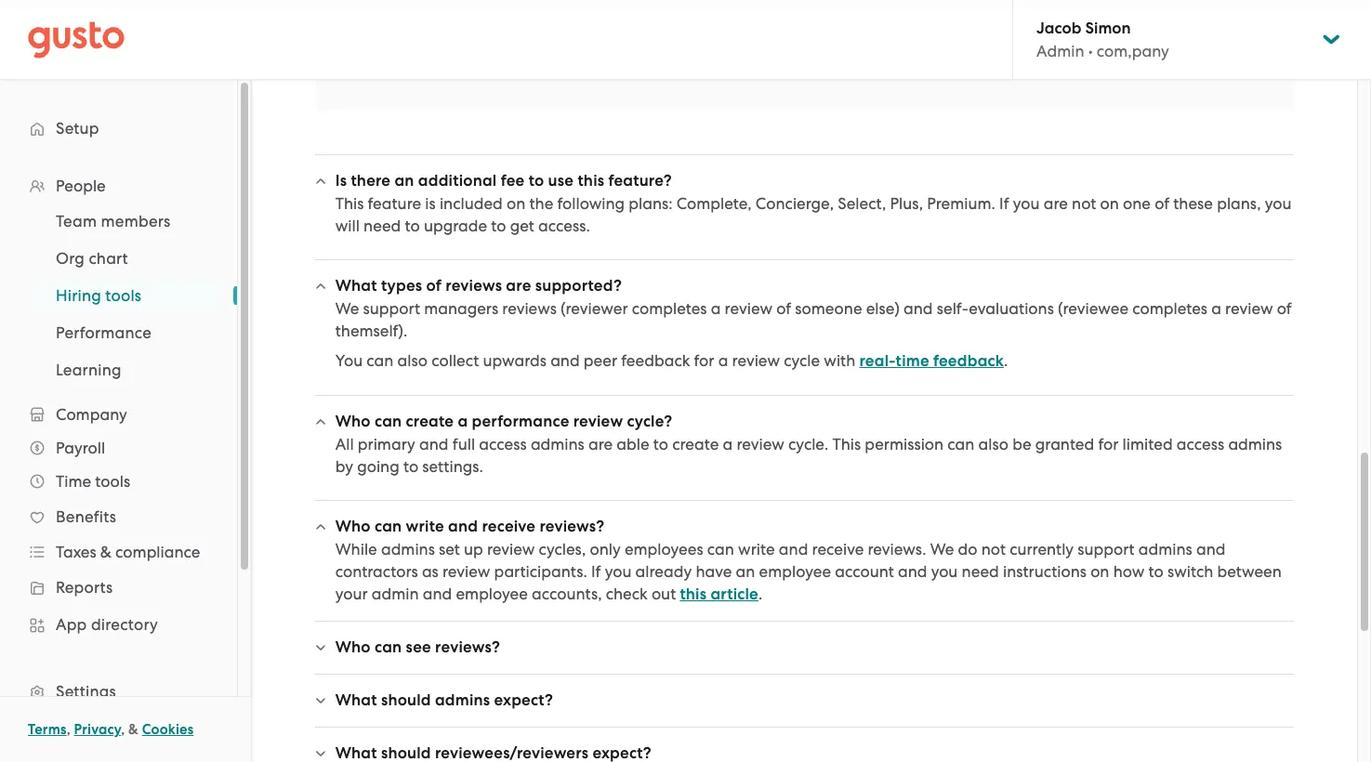 Task type: describe. For each thing, give the bounding box(es) containing it.
this inside this feature is included on the following plans: complete, concierge, select, plus, premium. if you are not on one of these plans, you will need to upgrade to get access.
[[335, 194, 364, 213]]

benefits link
[[19, 500, 219, 534]]

you right plans,
[[1265, 194, 1292, 213]]

a inside all primary and full access admins are able to create a review cycle. this permission can also be granted for limited access admins by going to settings.
[[723, 435, 733, 454]]

payroll button
[[19, 431, 219, 465]]

0 horizontal spatial an
[[395, 171, 414, 191]]

is there an additional fee to use this feature?
[[335, 171, 672, 191]]

terms
[[28, 722, 67, 738]]

plus,
[[890, 194, 923, 213]]

are inside all primary and full access admins are able to create a review cycle. this permission can also be granted for limited access admins by going to settings.
[[589, 435, 613, 454]]

and inside we support managers reviews (reviewer completes a review of someone else) and self-evaluations (reviewee completes a review of themself).
[[904, 299, 933, 318]]

need inside while admins set up review cycles, only employees can write and receive reviews. we do not currently support admins and contractors as review participants. if you already have an employee account and you need instructions on how to switch between your admin and employee accounts, check out
[[962, 563, 999, 581]]

by
[[335, 458, 353, 476]]

you can also collect upwards and peer feedback for a review cycle with real-time feedback .
[[335, 351, 1008, 371]]

of inside this feature is included on the following plans: complete, concierge, select, plus, premium. if you are not on one of these plans, you will need to upgrade to get access.
[[1155, 194, 1170, 213]]

performance link
[[33, 316, 219, 350]]

what for what should admins expect?
[[335, 691, 377, 710]]

org chart link
[[33, 242, 219, 275]]

while
[[335, 540, 377, 559]]

payroll
[[56, 439, 105, 458]]

types
[[381, 276, 422, 296]]

is
[[425, 194, 436, 213]]

receive inside while admins set up review cycles, only employees can write and receive reviews. we do not currently support admins and contractors as review participants. if you already have an employee account and you need instructions on how to switch between your admin and employee accounts, check out
[[812, 540, 864, 559]]

premium.
[[927, 194, 996, 213]]

company button
[[19, 398, 219, 431]]

1 vertical spatial employee
[[456, 585, 528, 603]]

use
[[548, 171, 574, 191]]

hiring tools link
[[33, 279, 219, 312]]

will
[[335, 217, 360, 235]]

instructions
[[1003, 563, 1087, 581]]

settings link
[[19, 675, 219, 709]]

complete,
[[677, 194, 752, 213]]

0 vertical spatial this
[[578, 171, 605, 191]]

limited
[[1123, 435, 1173, 454]]

self-
[[937, 299, 969, 318]]

2 , from the left
[[121, 722, 125, 738]]

plans,
[[1217, 194, 1261, 213]]

list containing people
[[0, 169, 237, 763]]

not inside while admins set up review cycles, only employees can write and receive reviews. we do not currently support admins and contractors as review participants. if you already have an employee account and you need instructions on how to switch between your admin and employee accounts, check out
[[982, 540, 1006, 559]]

review inside you can also collect upwards and peer feedback for a review cycle with real-time feedback .
[[732, 351, 780, 370]]

& inside dropdown button
[[100, 543, 112, 562]]

time
[[56, 472, 91, 491]]

org
[[56, 249, 85, 268]]

reports
[[56, 578, 113, 597]]

feature
[[368, 194, 421, 213]]

list containing team members
[[0, 203, 237, 389]]

setup
[[56, 119, 99, 138]]

for inside you can also collect upwards and peer feedback for a review cycle with real-time feedback .
[[694, 351, 715, 370]]

employees
[[625, 540, 704, 559]]

setup link
[[19, 112, 219, 145]]

able
[[617, 435, 650, 454]]

included
[[440, 194, 503, 213]]

not inside this feature is included on the following plans: complete, concierge, select, plus, premium. if you are not on one of these plans, you will need to upgrade to get access.
[[1072, 194, 1097, 213]]

admin
[[1037, 42, 1085, 60]]

these
[[1174, 194, 1213, 213]]

can inside while admins set up review cycles, only employees can write and receive reviews. we do not currently support admins and contractors as review participants. if you already have an employee account and you need instructions on how to switch between your admin and employee accounts, check out
[[707, 540, 735, 559]]

real-time feedback link
[[860, 351, 1004, 371]]

privacy link
[[74, 722, 121, 738]]

select,
[[838, 194, 886, 213]]

can for you can also collect upwards and peer feedback for a review cycle with real-time feedback .
[[367, 351, 394, 370]]

this article link
[[680, 585, 759, 604]]

performance
[[56, 324, 152, 342]]

jacob
[[1037, 19, 1082, 38]]

who can create a performance review cycle?
[[335, 412, 672, 431]]

you
[[335, 351, 363, 370]]

have
[[696, 563, 732, 581]]

set
[[439, 540, 460, 559]]

evaluations
[[969, 299, 1054, 318]]

time tools
[[56, 472, 130, 491]]

settings
[[56, 683, 116, 701]]

cookies
[[142, 722, 194, 738]]

tools for hiring tools
[[105, 286, 142, 305]]

jacob simon admin • com,pany
[[1037, 19, 1170, 60]]

1 completes from the left
[[632, 299, 707, 318]]

2 feedback from the left
[[934, 351, 1004, 371]]

and inside you can also collect upwards and peer feedback for a review cycle with real-time feedback .
[[551, 351, 580, 370]]

fee
[[501, 171, 525, 191]]

going
[[357, 458, 400, 476]]

can for who can write and receive reviews?
[[375, 517, 402, 537]]

team
[[56, 212, 97, 231]]

else)
[[866, 299, 900, 318]]

to inside while admins set up review cycles, only employees can write and receive reviews. we do not currently support admins and contractors as review participants. if you already have an employee account and you need instructions on how to switch between your admin and employee accounts, check out
[[1149, 563, 1164, 581]]

taxes
[[56, 543, 96, 562]]

cycle.
[[789, 435, 829, 454]]

reviews for managers
[[502, 299, 557, 318]]

themself).
[[335, 322, 408, 340]]

hiring tools
[[56, 286, 142, 305]]

. inside you can also collect upwards and peer feedback for a review cycle with real-time feedback .
[[1004, 351, 1008, 370]]

collect
[[432, 351, 479, 370]]

accounts,
[[532, 585, 602, 603]]

gusto navigation element
[[0, 80, 237, 763]]

managers
[[424, 299, 499, 318]]

can for who can create a performance review cycle?
[[375, 412, 402, 431]]

benefits
[[56, 508, 116, 526]]

one
[[1123, 194, 1151, 213]]

tools for time tools
[[95, 472, 130, 491]]

there
[[351, 171, 391, 191]]

directory
[[91, 616, 158, 634]]

home image
[[28, 21, 125, 58]]

team members link
[[33, 205, 219, 238]]

this inside all primary and full access admins are able to create a review cycle. this permission can also be granted for limited access admins by going to settings.
[[833, 435, 861, 454]]

all
[[335, 435, 354, 454]]

reviews for of
[[446, 276, 502, 296]]

out
[[652, 585, 676, 603]]

plans:
[[629, 194, 673, 213]]

on down the fee
[[507, 194, 526, 213]]

if inside this feature is included on the following plans: complete, concierge, select, plus, premium. if you are not on one of these plans, you will need to upgrade to get access.
[[1000, 194, 1009, 213]]



Task type: locate. For each thing, give the bounding box(es) containing it.
0 vertical spatial reviews
[[446, 276, 502, 296]]

to down feature
[[405, 217, 420, 235]]

com,pany
[[1097, 42, 1170, 60]]

1 vertical spatial not
[[982, 540, 1006, 559]]

for inside all primary and full access admins are able to create a review cycle. this permission can also be granted for limited access admins by going to settings.
[[1099, 435, 1119, 454]]

also left the be
[[979, 435, 1009, 454]]

who down your on the left
[[335, 638, 371, 657]]

1 horizontal spatial .
[[1004, 351, 1008, 370]]

an inside while admins set up review cycles, only employees can write and receive reviews. we do not currently support admins and contractors as review participants. if you already have an employee account and you need instructions on how to switch between your admin and employee accounts, check out
[[736, 563, 755, 581]]

0 horizontal spatial access
[[479, 435, 527, 454]]

learning link
[[33, 353, 219, 387]]

0 horizontal spatial this
[[578, 171, 605, 191]]

your
[[335, 585, 368, 603]]

also left collect
[[398, 351, 428, 370]]

reviews up managers
[[446, 276, 502, 296]]

currently
[[1010, 540, 1074, 559]]

1 vertical spatial for
[[1099, 435, 1119, 454]]

reviews inside we support managers reviews (reviewer completes a review of someone else) and self-evaluations (reviewee completes a review of themself).
[[502, 299, 557, 318]]

create up full
[[406, 412, 454, 431]]

get
[[510, 217, 535, 235]]

access
[[479, 435, 527, 454], [1177, 435, 1225, 454]]

support up how
[[1078, 540, 1135, 559]]

2 access from the left
[[1177, 435, 1225, 454]]

this article .
[[680, 585, 763, 604]]

write
[[406, 517, 444, 537], [738, 540, 775, 559]]

write up article
[[738, 540, 775, 559]]

0 vertical spatial need
[[364, 217, 401, 235]]

can inside you can also collect upwards and peer feedback for a review cycle with real-time feedback .
[[367, 351, 394, 370]]

can left see
[[375, 638, 402, 657]]

reviews? up cycles,
[[540, 517, 605, 537]]

time
[[896, 351, 930, 371]]

1 horizontal spatial ,
[[121, 722, 125, 738]]

this up will
[[335, 194, 364, 213]]

1 horizontal spatial this
[[833, 435, 861, 454]]

we inside while admins set up review cycles, only employees can write and receive reviews. we do not currently support admins and contractors as review participants. if you already have an employee account and you need instructions on how to switch between your admin and employee accounts, check out
[[931, 540, 954, 559]]

1 vertical spatial tools
[[95, 472, 130, 491]]

•
[[1089, 42, 1093, 60]]

0 vertical spatial if
[[1000, 194, 1009, 213]]

should
[[381, 691, 431, 710]]

who for who can write and receive reviews?
[[335, 517, 371, 537]]

feedback right peer
[[621, 351, 690, 370]]

&
[[100, 543, 112, 562], [128, 722, 139, 738]]

supported?
[[535, 276, 622, 296]]

1 vertical spatial &
[[128, 722, 139, 738]]

0 horizontal spatial if
[[591, 563, 601, 581]]

receive up account
[[812, 540, 864, 559]]

0 horizontal spatial support
[[363, 299, 420, 318]]

1 horizontal spatial need
[[962, 563, 999, 581]]

people button
[[19, 169, 219, 203]]

tools up performance link
[[105, 286, 142, 305]]

1 horizontal spatial reviews?
[[540, 517, 605, 537]]

1 horizontal spatial support
[[1078, 540, 1135, 559]]

0 vertical spatial .
[[1004, 351, 1008, 370]]

granted
[[1036, 435, 1095, 454]]

upwards
[[483, 351, 547, 370]]

between
[[1218, 563, 1282, 581]]

, left the privacy
[[67, 722, 70, 738]]

we inside we support managers reviews (reviewer completes a review of someone else) and self-evaluations (reviewee completes a review of themself).
[[335, 299, 359, 318]]

are left 'one'
[[1044, 194, 1068, 213]]

admin
[[372, 585, 419, 603]]

2 what from the top
[[335, 691, 377, 710]]

app directory
[[56, 616, 158, 634]]

1 vertical spatial create
[[672, 435, 719, 454]]

are left able
[[589, 435, 613, 454]]

what
[[335, 276, 377, 296], [335, 691, 377, 710]]

support inside we support managers reviews (reviewer completes a review of someone else) and self-evaluations (reviewee completes a review of themself).
[[363, 299, 420, 318]]

tools down payroll dropdown button
[[95, 472, 130, 491]]

0 vertical spatial support
[[363, 299, 420, 318]]

0 vertical spatial employee
[[759, 563, 831, 581]]

1 vertical spatial this
[[833, 435, 861, 454]]

& right taxes in the bottom left of the page
[[100, 543, 112, 562]]

1 vertical spatial if
[[591, 563, 601, 581]]

1 vertical spatial write
[[738, 540, 775, 559]]

& left cookies button
[[128, 722, 139, 738]]

0 horizontal spatial .
[[759, 585, 763, 603]]

an
[[395, 171, 414, 191], [736, 563, 755, 581]]

permission
[[865, 435, 944, 454]]

1 , from the left
[[67, 722, 70, 738]]

0 horizontal spatial feedback
[[621, 351, 690, 370]]

3 who from the top
[[335, 638, 371, 657]]

following
[[557, 194, 625, 213]]

1 vertical spatial reviews
[[502, 299, 557, 318]]

0 horizontal spatial employee
[[456, 585, 528, 603]]

contractors
[[335, 563, 418, 581]]

on left how
[[1091, 563, 1110, 581]]

create
[[406, 412, 454, 431], [672, 435, 719, 454]]

org chart
[[56, 249, 128, 268]]

app
[[56, 616, 87, 634]]

also inside you can also collect upwards and peer feedback for a review cycle with real-time feedback .
[[398, 351, 428, 370]]

1 vertical spatial need
[[962, 563, 999, 581]]

0 horizontal spatial completes
[[632, 299, 707, 318]]

reviews down supported?
[[502, 299, 557, 318]]

can for who can see reviews?
[[375, 638, 402, 657]]

not right do
[[982, 540, 1006, 559]]

tools
[[105, 286, 142, 305], [95, 472, 130, 491]]

0 vertical spatial tools
[[105, 286, 142, 305]]

completes right (reviewee
[[1133, 299, 1208, 318]]

0 horizontal spatial ,
[[67, 722, 70, 738]]

account
[[835, 563, 894, 581]]

0 horizontal spatial we
[[335, 299, 359, 318]]

you up check
[[605, 563, 632, 581]]

1 horizontal spatial an
[[736, 563, 755, 581]]

0 vertical spatial not
[[1072, 194, 1097, 213]]

1 feedback from the left
[[621, 351, 690, 370]]

upgrade
[[424, 217, 487, 235]]

0 horizontal spatial are
[[506, 276, 531, 296]]

write inside while admins set up review cycles, only employees can write and receive reviews. we do not currently support admins and contractors as review participants. if you already have an employee account and you need instructions on how to switch between your admin and employee accounts, check out
[[738, 540, 775, 559]]

1 vertical spatial receive
[[812, 540, 864, 559]]

what types of reviews are supported?
[[335, 276, 622, 296]]

switch
[[1168, 563, 1214, 581]]

cycles,
[[539, 540, 586, 559]]

2 horizontal spatial are
[[1044, 194, 1068, 213]]

2 list from the top
[[0, 203, 237, 389]]

can inside all primary and full access admins are able to create a review cycle. this permission can also be granted for limited access admins by going to settings.
[[948, 435, 975, 454]]

1 horizontal spatial feedback
[[934, 351, 1004, 371]]

a inside you can also collect upwards and peer feedback for a review cycle with real-time feedback .
[[718, 351, 728, 370]]

we up themself).
[[335, 299, 359, 318]]

1 vertical spatial .
[[759, 585, 763, 603]]

reports link
[[19, 571, 219, 604]]

, down settings link
[[121, 722, 125, 738]]

you right account
[[931, 563, 958, 581]]

reviews? right see
[[435, 638, 500, 657]]

support
[[363, 299, 420, 318], [1078, 540, 1135, 559]]

feature?
[[609, 171, 672, 191]]

feedback inside you can also collect upwards and peer feedback for a review cycle with real-time feedback .
[[621, 351, 690, 370]]

who for who can see reviews?
[[335, 638, 371, 657]]

do
[[958, 540, 978, 559]]

0 horizontal spatial receive
[[482, 517, 536, 537]]

employee down the up
[[456, 585, 528, 603]]

company
[[56, 405, 127, 424]]

hiring
[[56, 286, 101, 305]]

compliance
[[115, 543, 200, 562]]

1 horizontal spatial this
[[680, 585, 707, 604]]

completes
[[632, 299, 707, 318], [1133, 299, 1208, 318]]

taxes & compliance
[[56, 543, 200, 562]]

who can write and receive reviews?
[[335, 517, 605, 537]]

1 vertical spatial who
[[335, 517, 371, 537]]

1 horizontal spatial employee
[[759, 563, 831, 581]]

what left 'should'
[[335, 691, 377, 710]]

if inside while admins set up review cycles, only employees can write and receive reviews. we do not currently support admins and contractors as review participants. if you already have an employee account and you need instructions on how to switch between your admin and employee accounts, check out
[[591, 563, 601, 581]]

1 vertical spatial an
[[736, 563, 755, 581]]

see
[[406, 638, 431, 657]]

1 horizontal spatial for
[[1099, 435, 1119, 454]]

0 vertical spatial also
[[398, 351, 428, 370]]

can down themself).
[[367, 351, 394, 370]]

to
[[529, 171, 544, 191], [405, 217, 420, 235], [491, 217, 506, 235], [654, 435, 669, 454], [403, 458, 419, 476], [1149, 563, 1164, 581]]

. inside the this article .
[[759, 585, 763, 603]]

if right premium.
[[1000, 194, 1009, 213]]

this right the out
[[680, 585, 707, 604]]

create inside all primary and full access admins are able to create a review cycle. this permission can also be granted for limited access admins by going to settings.
[[672, 435, 719, 454]]

can right permission
[[948, 435, 975, 454]]

create down cycle?
[[672, 435, 719, 454]]

0 vertical spatial receive
[[482, 517, 536, 537]]

if down only
[[591, 563, 601, 581]]

also inside all primary and full access admins are able to create a review cycle. this permission can also be granted for limited access admins by going to settings.
[[979, 435, 1009, 454]]

list
[[0, 169, 237, 763], [0, 203, 237, 389]]

on inside while admins set up review cycles, only employees can write and receive reviews. we do not currently support admins and contractors as review participants. if you already have an employee account and you need instructions on how to switch between your admin and employee accounts, check out
[[1091, 563, 1110, 581]]

article
[[711, 585, 759, 604]]

taxes & compliance button
[[19, 536, 219, 569]]

with
[[824, 351, 856, 370]]

who
[[335, 412, 371, 431], [335, 517, 371, 537], [335, 638, 371, 657]]

what left types
[[335, 276, 377, 296]]

write up set
[[406, 517, 444, 537]]

terms , privacy , & cookies
[[28, 722, 194, 738]]

expect?
[[494, 691, 553, 710]]

to left get
[[491, 217, 506, 235]]

1 vertical spatial reviews?
[[435, 638, 500, 657]]

on left 'one'
[[1101, 194, 1119, 213]]

check
[[606, 585, 648, 603]]

0 horizontal spatial for
[[694, 351, 715, 370]]

0 vertical spatial who
[[335, 412, 371, 431]]

2 vertical spatial who
[[335, 638, 371, 657]]

an up feature
[[395, 171, 414, 191]]

1 horizontal spatial completes
[[1133, 299, 1208, 318]]

1 what from the top
[[335, 276, 377, 296]]

0 horizontal spatial &
[[100, 543, 112, 562]]

need
[[364, 217, 401, 235], [962, 563, 999, 581]]

support down types
[[363, 299, 420, 318]]

receive up the up
[[482, 517, 536, 537]]

team members
[[56, 212, 171, 231]]

can up the 'primary'
[[375, 412, 402, 431]]

not left 'one'
[[1072, 194, 1097, 213]]

0 horizontal spatial create
[[406, 412, 454, 431]]

how
[[1114, 563, 1145, 581]]

are inside this feature is included on the following plans: complete, concierge, select, plus, premium. if you are not on one of these plans, you will need to upgrade to get access.
[[1044, 194, 1068, 213]]

this right cycle.
[[833, 435, 861, 454]]

full
[[453, 435, 475, 454]]

is
[[335, 171, 347, 191]]

who up while on the bottom left of page
[[335, 517, 371, 537]]

2 vertical spatial are
[[589, 435, 613, 454]]

support inside while admins set up review cycles, only employees can write and receive reviews. we do not currently support admins and contractors as review participants. if you already have an employee account and you need instructions on how to switch between your admin and employee accounts, check out
[[1078, 540, 1135, 559]]

0 vertical spatial what
[[335, 276, 377, 296]]

0 vertical spatial &
[[100, 543, 112, 562]]

0 horizontal spatial reviews?
[[435, 638, 500, 657]]

an up article
[[736, 563, 755, 581]]

need down do
[[962, 563, 999, 581]]

0 vertical spatial we
[[335, 299, 359, 318]]

what for what types of reviews are supported?
[[335, 276, 377, 296]]

1 horizontal spatial access
[[1177, 435, 1225, 454]]

are
[[1044, 194, 1068, 213], [506, 276, 531, 296], [589, 435, 613, 454]]

1 horizontal spatial not
[[1072, 194, 1097, 213]]

0 vertical spatial this
[[335, 194, 364, 213]]

who can see reviews?
[[335, 638, 500, 657]]

0 horizontal spatial not
[[982, 540, 1006, 559]]

to right how
[[1149, 563, 1164, 581]]

2 completes from the left
[[1133, 299, 1208, 318]]

as
[[422, 563, 439, 581]]

0 horizontal spatial write
[[406, 517, 444, 537]]

receive
[[482, 517, 536, 537], [812, 540, 864, 559]]

who for who can create a performance review cycle?
[[335, 412, 371, 431]]

1 vertical spatial this
[[680, 585, 707, 604]]

1 list from the top
[[0, 169, 237, 763]]

0 horizontal spatial also
[[398, 351, 428, 370]]

1 horizontal spatial &
[[128, 722, 139, 738]]

1 who from the top
[[335, 412, 371, 431]]

0 vertical spatial an
[[395, 171, 414, 191]]

1 vertical spatial also
[[979, 435, 1009, 454]]

feedback
[[621, 351, 690, 370], [934, 351, 1004, 371]]

2 who from the top
[[335, 517, 371, 537]]

to up 'the'
[[529, 171, 544, 191]]

all primary and full access admins are able to create a review cycle. this permission can also be granted for limited access admins by going to settings.
[[335, 435, 1283, 476]]

we left do
[[931, 540, 954, 559]]

1 horizontal spatial are
[[589, 435, 613, 454]]

1 horizontal spatial receive
[[812, 540, 864, 559]]

the
[[530, 194, 554, 213]]

1 horizontal spatial if
[[1000, 194, 1009, 213]]

1 vertical spatial we
[[931, 540, 954, 559]]

to down cycle?
[[654, 435, 669, 454]]

need down feature
[[364, 217, 401, 235]]

1 vertical spatial support
[[1078, 540, 1135, 559]]

employee left account
[[759, 563, 831, 581]]

what should admins expect?
[[335, 691, 553, 710]]

can up the have at bottom
[[707, 540, 735, 559]]

access down who can create a performance review cycle? at bottom left
[[479, 435, 527, 454]]

privacy
[[74, 722, 121, 738]]

0 vertical spatial reviews?
[[540, 517, 605, 537]]

1 vertical spatial are
[[506, 276, 531, 296]]

1 horizontal spatial we
[[931, 540, 954, 559]]

need inside this feature is included on the following plans: complete, concierge, select, plus, premium. if you are not on one of these plans, you will need to upgrade to get access.
[[364, 217, 401, 235]]

.
[[1004, 351, 1008, 370], [759, 585, 763, 603]]

0 vertical spatial for
[[694, 351, 715, 370]]

tools inside dropdown button
[[95, 472, 130, 491]]

can up while on the bottom left of page
[[375, 517, 402, 537]]

simon
[[1086, 19, 1131, 38]]

review inside all primary and full access admins are able to create a review cycle. this permission can also be granted for limited access admins by going to settings.
[[737, 435, 785, 454]]

0 vertical spatial are
[[1044, 194, 1068, 213]]

already
[[636, 563, 692, 581]]

0 horizontal spatial need
[[364, 217, 401, 235]]

primary
[[358, 435, 416, 454]]

access right limited
[[1177, 435, 1225, 454]]

1 access from the left
[[479, 435, 527, 454]]

and inside all primary and full access admins are able to create a review cycle. this permission can also be granted for limited access admins by going to settings.
[[419, 435, 449, 454]]

0 vertical spatial write
[[406, 517, 444, 537]]

real-
[[860, 351, 896, 371]]

feedback down self-
[[934, 351, 1004, 371]]

1 horizontal spatial create
[[672, 435, 719, 454]]

you right premium.
[[1013, 194, 1040, 213]]

we support managers reviews (reviewer completes a review of someone else) and self-evaluations (reviewee completes a review of themself).
[[335, 299, 1292, 340]]

cycle
[[784, 351, 820, 370]]

admins
[[531, 435, 585, 454], [1229, 435, 1283, 454], [381, 540, 435, 559], [1139, 540, 1193, 559], [435, 691, 490, 710]]

of
[[1155, 194, 1170, 213], [426, 276, 442, 296], [777, 299, 791, 318], [1277, 299, 1292, 318]]

0 vertical spatial create
[[406, 412, 454, 431]]

settings.
[[422, 458, 483, 476]]

this feature is included on the following plans: complete, concierge, select, plus, premium. if you are not on one of these plans, you will need to upgrade to get access.
[[335, 194, 1292, 235]]

0 horizontal spatial this
[[335, 194, 364, 213]]

completes up you can also collect upwards and peer feedback for a review cycle with real-time feedback .
[[632, 299, 707, 318]]

are left supported?
[[506, 276, 531, 296]]

who up all
[[335, 412, 371, 431]]

cycle?
[[627, 412, 672, 431]]

1 horizontal spatial write
[[738, 540, 775, 559]]

this up following
[[578, 171, 605, 191]]

1 horizontal spatial also
[[979, 435, 1009, 454]]

1 vertical spatial what
[[335, 691, 377, 710]]

only
[[590, 540, 621, 559]]

to right going
[[403, 458, 419, 476]]



Task type: vqa. For each thing, say whether or not it's contained in the screenshot.
bottommost Turtle
no



